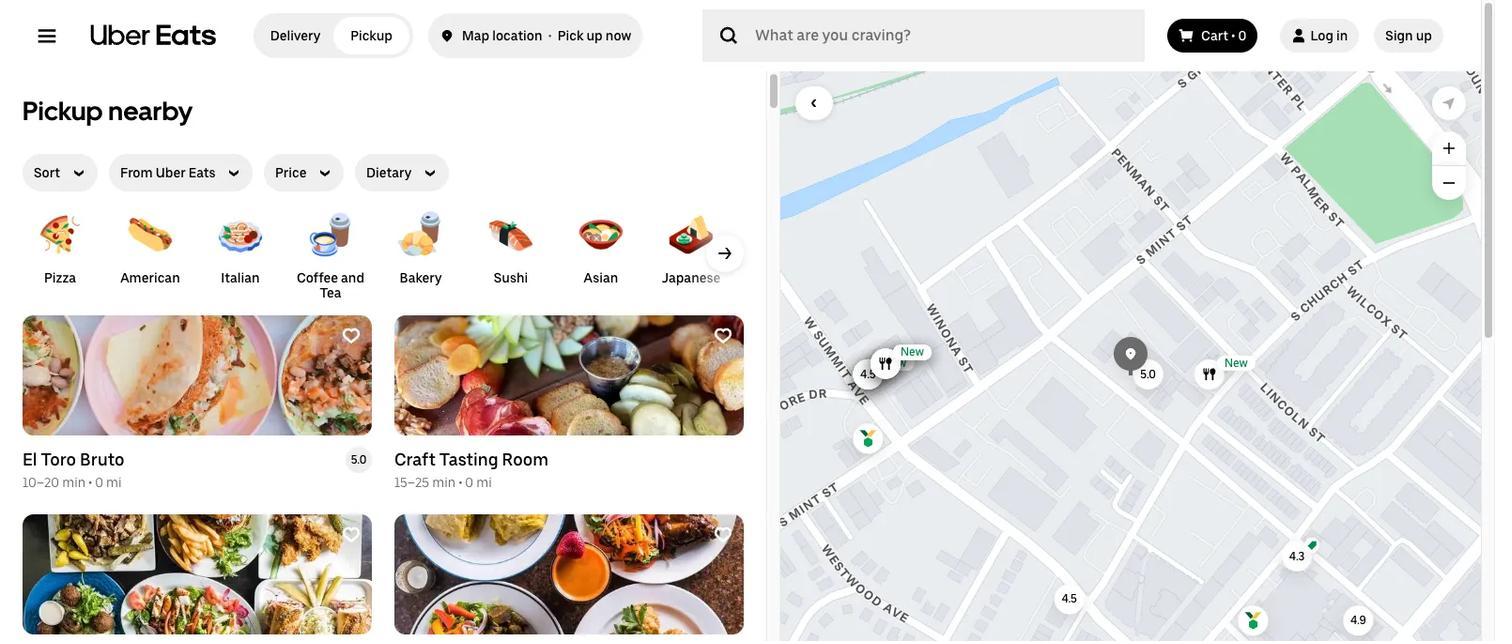 Task type: describe. For each thing, give the bounding box(es) containing it.
from uber eats
[[120, 165, 216, 180]]

4.4
[[860, 368, 876, 381]]

4.9
[[1351, 615, 1367, 628]]

uber
[[156, 165, 186, 180]]

Pickup radio
[[334, 17, 410, 54]]

0 horizontal spatial add to favorites image
[[342, 526, 361, 545]]

1 vertical spatial 4.5
[[1062, 593, 1078, 606]]

japanese link
[[654, 207, 729, 286]]

pickup for pickup
[[351, 28, 393, 43]]

sushi
[[494, 271, 528, 286]]

pizza link
[[23, 207, 98, 286]]

sushi link
[[473, 207, 549, 286]]

4.3
[[1290, 550, 1305, 564]]

What are you craving? text field
[[756, 17, 1123, 54]]

pizza
[[44, 271, 76, 286]]

map
[[462, 28, 490, 43]]

pick
[[558, 28, 584, 43]]

from
[[120, 165, 153, 180]]

eats
[[189, 165, 216, 180]]

map location • pick up now
[[462, 28, 632, 43]]

0 horizontal spatial 4.5
[[861, 368, 876, 381]]

and
[[341, 271, 365, 286]]

uber eats home image
[[90, 24, 216, 47]]

1 vertical spatial add to favorites image
[[714, 526, 733, 545]]

american link
[[113, 207, 188, 286]]

now
[[606, 28, 632, 43]]

sort button
[[23, 154, 98, 192]]

italian
[[221, 271, 260, 286]]

2 up from the left
[[1416, 28, 1433, 43]]

coffee and tea link
[[293, 207, 368, 301]]

log
[[1311, 28, 1334, 43]]

dietary button
[[355, 154, 449, 192]]

log in
[[1311, 28, 1348, 43]]

coffee
[[297, 271, 338, 286]]

sign
[[1386, 28, 1414, 43]]

from uber eats button
[[109, 154, 253, 192]]

nearby
[[108, 95, 193, 127]]

4.6
[[861, 368, 876, 381]]

in
[[1337, 28, 1348, 43]]

Search for restaurant or cuisine search field
[[703, 9, 1145, 62]]

japanese
[[662, 271, 721, 286]]



Task type: locate. For each thing, give the bounding box(es) containing it.
up left the now
[[587, 28, 603, 43]]

0 horizontal spatial up
[[587, 28, 603, 43]]

italian link
[[203, 207, 278, 286]]

log in link
[[1281, 19, 1360, 53]]

pickup inside option
[[351, 28, 393, 43]]

cart • 0
[[1202, 28, 1247, 43]]

4.7
[[861, 368, 876, 381]]

•
[[548, 28, 552, 43], [1232, 28, 1236, 43]]

up
[[587, 28, 603, 43], [1416, 28, 1433, 43]]

1 horizontal spatial •
[[1232, 28, 1236, 43]]

new
[[901, 346, 924, 359], [901, 346, 924, 359], [901, 346, 924, 359], [901, 346, 924, 359], [901, 346, 924, 359], [901, 346, 924, 359], [883, 357, 907, 370], [883, 357, 907, 370], [883, 357, 907, 370], [1225, 357, 1248, 370]]

sign up link
[[1375, 19, 1444, 53]]

american
[[120, 271, 180, 286]]

pickup left deliver to icon
[[351, 28, 393, 43]]

main navigation menu image
[[38, 26, 56, 45]]

1 up from the left
[[587, 28, 603, 43]]

price
[[275, 165, 307, 180]]

pickup for pickup nearby
[[23, 95, 103, 127]]

1 horizontal spatial 4.5
[[1062, 593, 1078, 606]]

asian
[[584, 271, 619, 286]]

sign up
[[1386, 28, 1433, 43]]

location
[[492, 28, 543, 43]]

add to favorites image
[[714, 327, 733, 346], [342, 526, 361, 545]]

4.5
[[861, 368, 876, 381], [1062, 593, 1078, 606]]

1 horizontal spatial up
[[1416, 28, 1433, 43]]

1 horizontal spatial pickup
[[351, 28, 393, 43]]

pickup
[[351, 28, 393, 43], [23, 95, 103, 127]]

1 horizontal spatial add to favorites image
[[714, 526, 733, 545]]

up right sign
[[1416, 28, 1433, 43]]

0 horizontal spatial pickup
[[23, 95, 103, 127]]

delivery
[[270, 28, 321, 43]]

0
[[1239, 28, 1247, 43]]

1 horizontal spatial add to favorites image
[[714, 327, 733, 346]]

5.0
[[1141, 368, 1156, 381]]

cart
[[1202, 28, 1229, 43]]

0 horizontal spatial add to favorites image
[[342, 327, 361, 346]]

• left the 0
[[1232, 28, 1236, 43]]

0 vertical spatial add to favorites image
[[714, 327, 733, 346]]

1 vertical spatial pickup
[[23, 95, 103, 127]]

3.6
[[861, 368, 876, 381]]

0 vertical spatial 4.5
[[861, 368, 876, 381]]

price button
[[264, 154, 344, 192]]

Delivery radio
[[257, 17, 334, 54]]

bakery link
[[383, 207, 458, 286]]

0 vertical spatial add to favorites image
[[342, 327, 361, 346]]

dietary
[[366, 165, 412, 180]]

pickup nearby
[[23, 95, 193, 127]]

pickup up sort button
[[23, 95, 103, 127]]

0 vertical spatial pickup
[[351, 28, 393, 43]]

bakery
[[400, 271, 442, 286]]

0 horizontal spatial •
[[548, 28, 552, 43]]

coffee and tea
[[297, 271, 365, 301]]

1 vertical spatial add to favorites image
[[342, 526, 361, 545]]

sort
[[34, 165, 60, 180]]

1 • from the left
[[548, 28, 552, 43]]

add to favorites image
[[342, 327, 361, 346], [714, 526, 733, 545]]

tea
[[320, 286, 342, 301]]

asian link
[[564, 207, 639, 286]]

map element
[[781, 71, 1481, 642]]

• left pick
[[548, 28, 552, 43]]

deliver to image
[[440, 24, 455, 47]]

2 • from the left
[[1232, 28, 1236, 43]]



Task type: vqa. For each thing, say whether or not it's contained in the screenshot.
the 'Go back' icon
no



